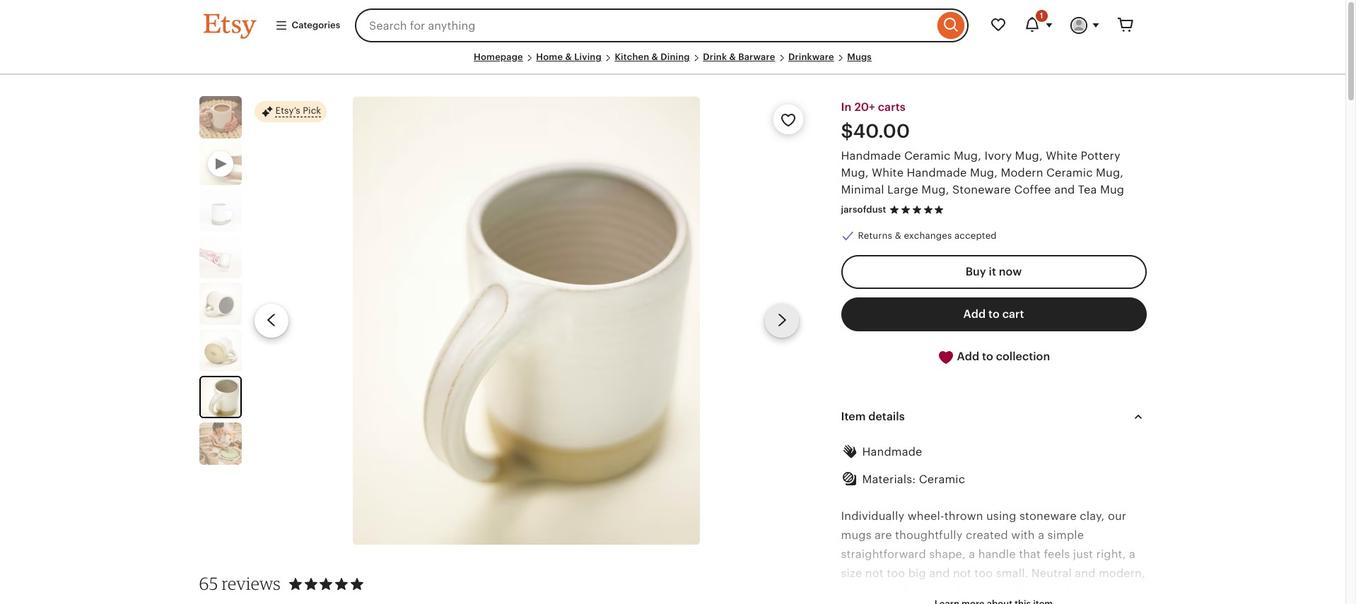 Task type: locate. For each thing, give the bounding box(es) containing it.
to
[[989, 308, 1000, 321], [983, 350, 994, 364]]

and
[[1055, 183, 1076, 197], [930, 567, 950, 581], [1076, 567, 1096, 581]]

pick
[[303, 106, 321, 116]]

ceramic up 'wheel-' at the right of page
[[919, 474, 966, 487]]

that
[[1020, 548, 1041, 562]]

mug, right large
[[922, 183, 950, 197]]

categories button
[[264, 13, 351, 38]]

None search field
[[355, 8, 969, 42]]

add for add to cart
[[964, 308, 986, 321]]

handmade ceramic mug ivory mug white pottery mug white image 6 image
[[353, 96, 700, 546], [201, 378, 240, 418]]

1 vertical spatial handmade
[[907, 166, 967, 180]]

mug, left ivory
[[954, 149, 982, 163]]

large
[[888, 183, 919, 197]]

a
[[1039, 529, 1045, 542], [969, 548, 976, 562], [1130, 548, 1136, 562]]

a down the stoneware
[[1039, 529, 1045, 542]]

0 vertical spatial white
[[1046, 149, 1078, 163]]

not up perfect at the right bottom of page
[[866, 567, 884, 581]]

2 vertical spatial ceramic
[[919, 474, 966, 487]]

and left tea
[[1055, 183, 1076, 197]]

add down add to cart button
[[958, 350, 980, 364]]

0 horizontal spatial not
[[866, 567, 884, 581]]

& for returns
[[895, 231, 902, 241]]

mug, up minimal
[[842, 166, 869, 180]]

to left cart
[[989, 308, 1000, 321]]

0 horizontal spatial too
[[887, 567, 906, 581]]

mug,
[[954, 149, 982, 163], [1016, 149, 1043, 163], [842, 166, 869, 180], [971, 166, 998, 180], [1097, 166, 1124, 180], [922, 183, 950, 197]]

minimal
[[842, 183, 885, 197]]

none search field inside categories banner
[[355, 8, 969, 42]]

ceramic up large
[[905, 149, 951, 163]]

with down neutral at the bottom right of page
[[1039, 587, 1063, 600]]

in
[[842, 101, 852, 114]]

1 vertical spatial to
[[983, 350, 994, 364]]

white left pottery
[[1046, 149, 1078, 163]]

mug, up stoneware
[[971, 166, 998, 180]]

handmade
[[842, 149, 902, 163], [907, 166, 967, 180], [863, 446, 923, 459]]

0 horizontal spatial with
[[1012, 529, 1036, 542]]

materials: ceramic
[[863, 474, 966, 487]]

item
[[842, 410, 866, 424]]

using
[[987, 510, 1017, 523]]

1 vertical spatial ceramic
[[1047, 166, 1093, 180]]

etsy's pick button
[[254, 101, 327, 123]]

handmade for handmade ceramic mug, ivory mug, white pottery mug, white handmade mug, modern ceramic mug, minimal large mug, stoneware coffee and tea mug
[[842, 149, 902, 163]]

ceramic up tea
[[1047, 166, 1093, 180]]

add left cart
[[964, 308, 986, 321]]

to left collection at the right bottom of the page
[[983, 350, 994, 364]]

materials:
[[863, 474, 916, 487]]

and down just
[[1076, 567, 1096, 581]]

not up "shelves,"
[[954, 567, 972, 581]]

handmade ceramic mug ivory mug white pottery mug white image 5 image
[[199, 330, 242, 372]]

too left big in the bottom of the page
[[887, 567, 906, 581]]

item details button
[[829, 401, 1160, 434]]

small.
[[997, 567, 1029, 581]]

menu bar containing homepage
[[203, 51, 1143, 75]]

2 horizontal spatial a
[[1130, 548, 1136, 562]]

with up that
[[1012, 529, 1036, 542]]

wheel-
[[908, 510, 945, 523]]

pottery
[[1081, 149, 1121, 163]]

0 vertical spatial ceramic
[[905, 149, 951, 163]]

& right home at the top
[[566, 52, 572, 62]]

jarsofdust
[[842, 205, 887, 215]]

white up large
[[872, 166, 904, 180]]

menu bar
[[203, 51, 1143, 75]]

handmade up large
[[907, 166, 967, 180]]

add to cart button
[[842, 298, 1147, 332]]

0 horizontal spatial white
[[872, 166, 904, 180]]

white
[[1046, 149, 1078, 163], [872, 166, 904, 180]]

in 20+ carts $40.00
[[842, 101, 911, 142]]

2 vertical spatial handmade
[[863, 446, 923, 459]]

etsy's pick
[[276, 106, 321, 116]]

1 too from the left
[[887, 567, 906, 581]]

with
[[1012, 529, 1036, 542], [1039, 587, 1063, 600]]

buy it now button
[[842, 256, 1147, 290]]

$40.00
[[842, 120, 911, 142]]

2 not from the left
[[954, 567, 972, 581]]

not
[[866, 567, 884, 581], [954, 567, 972, 581]]

65
[[199, 574, 218, 595]]

individually wheel-thrown using stoneware clay, our mugs are thoughtfully created with a simple straightforward shape, a handle that feels just right, a size not too big and not too small. neutral and modern, it's perfect for open shelves, coffee with friends
[[842, 510, 1146, 605]]

too up "shelves,"
[[975, 567, 994, 581]]

ivory
[[985, 149, 1013, 163]]

a down created
[[969, 548, 976, 562]]

& right returns
[[895, 231, 902, 241]]

drinkware link
[[789, 52, 835, 62]]

1 vertical spatial add
[[958, 350, 980, 364]]

handmade up materials:
[[863, 446, 923, 459]]

1 vertical spatial white
[[872, 166, 904, 180]]

& for home
[[566, 52, 572, 62]]

1 vertical spatial with
[[1039, 587, 1063, 600]]

& left dining
[[652, 52, 659, 62]]

1 horizontal spatial too
[[975, 567, 994, 581]]

mugs
[[848, 52, 872, 62]]

& for kitchen
[[652, 52, 659, 62]]

cart
[[1003, 308, 1025, 321]]

ceramic
[[905, 149, 951, 163], [1047, 166, 1093, 180], [919, 474, 966, 487]]

&
[[566, 52, 572, 62], [652, 52, 659, 62], [730, 52, 736, 62], [895, 231, 902, 241]]

thrown
[[945, 510, 984, 523]]

stoneware
[[1020, 510, 1077, 523]]

2 too from the left
[[975, 567, 994, 581]]

a right right,
[[1130, 548, 1136, 562]]

add to cart
[[964, 308, 1025, 321]]

1 horizontal spatial not
[[954, 567, 972, 581]]

returns
[[858, 231, 893, 241]]

0 vertical spatial add
[[964, 308, 986, 321]]

created
[[966, 529, 1009, 542]]

0 vertical spatial handmade
[[842, 149, 902, 163]]

& right "drink"
[[730, 52, 736, 62]]

details
[[869, 410, 905, 424]]

home & living
[[537, 52, 602, 62]]

carts
[[878, 101, 906, 114]]

too
[[887, 567, 906, 581], [975, 567, 994, 581]]

add to collection
[[955, 350, 1051, 364]]

individually
[[842, 510, 905, 523]]

handmade down the $40.00
[[842, 149, 902, 163]]

0 vertical spatial to
[[989, 308, 1000, 321]]

65 reviews
[[199, 574, 281, 595]]

add
[[964, 308, 986, 321], [958, 350, 980, 364]]

mug, up the 'modern'
[[1016, 149, 1043, 163]]



Task type: describe. For each thing, give the bounding box(es) containing it.
handmade ceramic mug ivory mug white pottery mug white image 7 image
[[199, 423, 242, 466]]

homepage
[[474, 52, 523, 62]]

collection
[[997, 350, 1051, 364]]

and up open
[[930, 567, 950, 581]]

living
[[575, 52, 602, 62]]

handmade for handmade
[[863, 446, 923, 459]]

to for collection
[[983, 350, 994, 364]]

drink & barware
[[703, 52, 776, 62]]

drinkware
[[789, 52, 835, 62]]

accepted
[[955, 231, 997, 241]]

home
[[537, 52, 563, 62]]

handmade ceramic mug ivory mug white pottery mug white image 3 image
[[199, 236, 242, 279]]

mugs
[[842, 529, 872, 542]]

0 vertical spatial with
[[1012, 529, 1036, 542]]

coffee
[[1001, 587, 1036, 600]]

to for cart
[[989, 308, 1000, 321]]

1 horizontal spatial a
[[1039, 529, 1045, 542]]

clay,
[[1080, 510, 1105, 523]]

for
[[903, 587, 919, 600]]

exchanges
[[904, 231, 953, 241]]

modern,
[[1099, 567, 1146, 581]]

1 horizontal spatial handmade ceramic mug ivory mug white pottery mug white image 6 image
[[353, 96, 700, 546]]

simple
[[1048, 529, 1085, 542]]

modern
[[1001, 166, 1044, 180]]

our
[[1108, 510, 1127, 523]]

are
[[875, 529, 893, 542]]

thoughtfully
[[896, 529, 963, 542]]

20+
[[855, 101, 876, 114]]

straightforward
[[842, 548, 927, 562]]

stoneware
[[953, 183, 1012, 197]]

mugs link
[[848, 52, 872, 62]]

dining
[[661, 52, 690, 62]]

add to collection button
[[842, 341, 1147, 375]]

1 button
[[1016, 8, 1062, 42]]

handle
[[979, 548, 1016, 562]]

handmade ceramic mug ivory mug white pottery mug white image 1 image
[[199, 96, 242, 139]]

home & living link
[[537, 52, 602, 62]]

drink & barware link
[[703, 52, 776, 62]]

drink
[[703, 52, 727, 62]]

ceramic for handmade ceramic mug, ivory mug, white pottery mug, white handmade mug, modern ceramic mug, minimal large mug, stoneware coffee and tea mug
[[905, 149, 951, 163]]

kitchen & dining link
[[615, 52, 690, 62]]

homepage link
[[474, 52, 523, 62]]

mug, up mug
[[1097, 166, 1124, 180]]

barware
[[739, 52, 776, 62]]

coffee
[[1015, 183, 1052, 197]]

0 horizontal spatial a
[[969, 548, 976, 562]]

buy
[[966, 266, 987, 279]]

shape,
[[930, 548, 966, 562]]

1 horizontal spatial with
[[1039, 587, 1063, 600]]

categories banner
[[178, 0, 1168, 51]]

it
[[989, 266, 997, 279]]

tea
[[1079, 183, 1098, 197]]

etsy's
[[276, 106, 300, 116]]

0 horizontal spatial handmade ceramic mug ivory mug white pottery mug white image 6 image
[[201, 378, 240, 418]]

now
[[999, 266, 1022, 279]]

buy it now
[[966, 266, 1022, 279]]

ceramic for materials: ceramic
[[919, 474, 966, 487]]

1 horizontal spatial white
[[1046, 149, 1078, 163]]

jarsofdust link
[[842, 205, 887, 215]]

item details
[[842, 410, 905, 424]]

mug
[[1101, 183, 1125, 197]]

just
[[1074, 548, 1094, 562]]

feels
[[1045, 548, 1071, 562]]

it's
[[842, 587, 857, 600]]

reviews
[[222, 574, 281, 595]]

perfect
[[860, 587, 900, 600]]

big
[[909, 567, 927, 581]]

returns & exchanges accepted
[[858, 231, 997, 241]]

categories
[[292, 20, 340, 30]]

kitchen & dining
[[615, 52, 690, 62]]

kitchen
[[615, 52, 650, 62]]

handmade ceramic mug ivory mug white pottery mug white image 4 image
[[199, 283, 242, 326]]

right,
[[1097, 548, 1127, 562]]

1 not from the left
[[866, 567, 884, 581]]

and inside handmade ceramic mug, ivory mug, white pottery mug, white handmade mug, modern ceramic mug, minimal large mug, stoneware coffee and tea mug
[[1055, 183, 1076, 197]]

neutral
[[1032, 567, 1072, 581]]

1
[[1041, 11, 1044, 20]]

open
[[922, 587, 950, 600]]

handmade ceramic mug, ivory mug, white pottery mug, white handmade mug, modern ceramic mug, minimal large mug, stoneware coffee and tea mug
[[842, 149, 1125, 197]]

shelves,
[[953, 587, 997, 600]]

size
[[842, 567, 863, 581]]

add for add to collection
[[958, 350, 980, 364]]

& for drink
[[730, 52, 736, 62]]

Search for anything text field
[[355, 8, 934, 42]]

handmade ceramic mug ivory mug white pottery mug white image 2 image
[[199, 190, 242, 232]]



Task type: vqa. For each thing, say whether or not it's contained in the screenshot.
Gift
no



